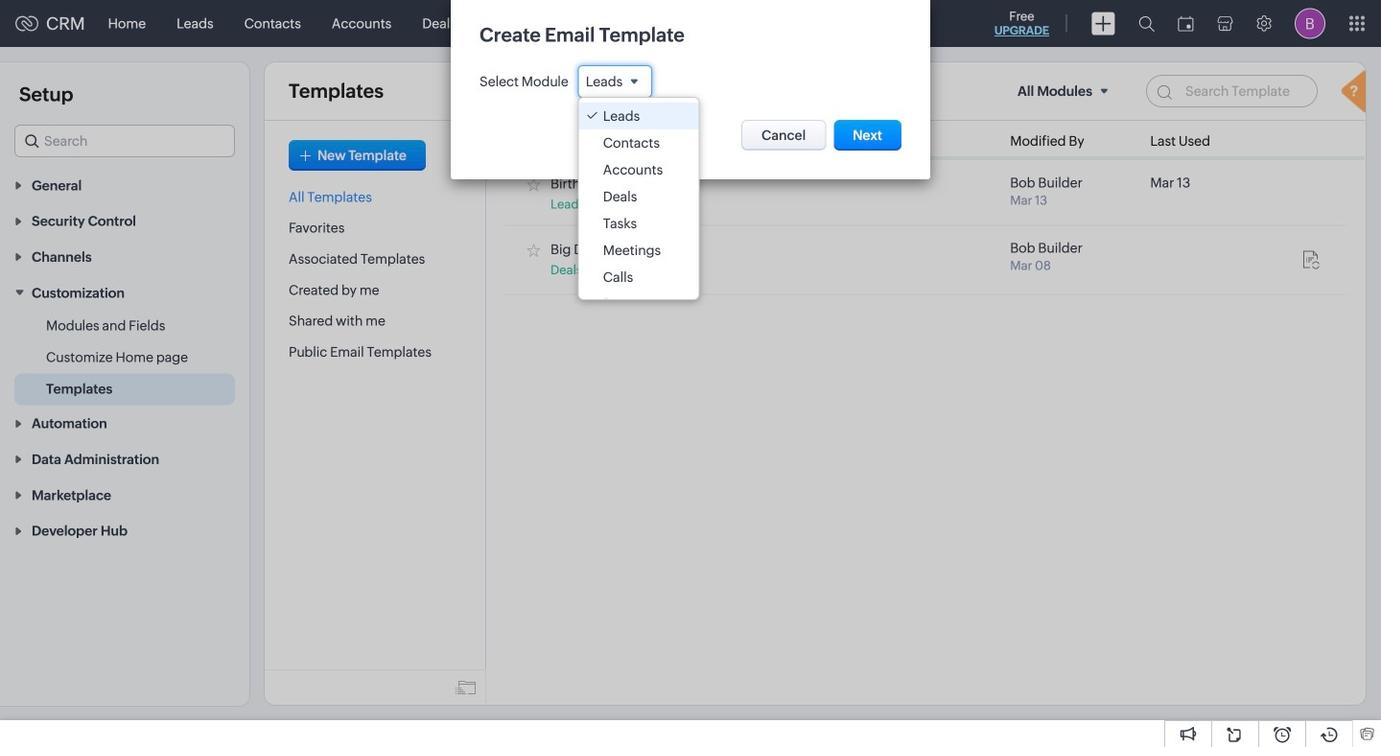 Task type: vqa. For each thing, say whether or not it's contained in the screenshot.
Other Modules field
no



Task type: locate. For each thing, give the bounding box(es) containing it.
None button
[[742, 120, 826, 151], [834, 120, 902, 151], [742, 120, 826, 151], [834, 120, 902, 151]]

region
[[0, 310, 249, 405]]

None field
[[578, 65, 653, 98]]

Search Template text field
[[1147, 75, 1318, 107]]

tree
[[579, 98, 699, 318]]

logo image
[[15, 16, 38, 31]]



